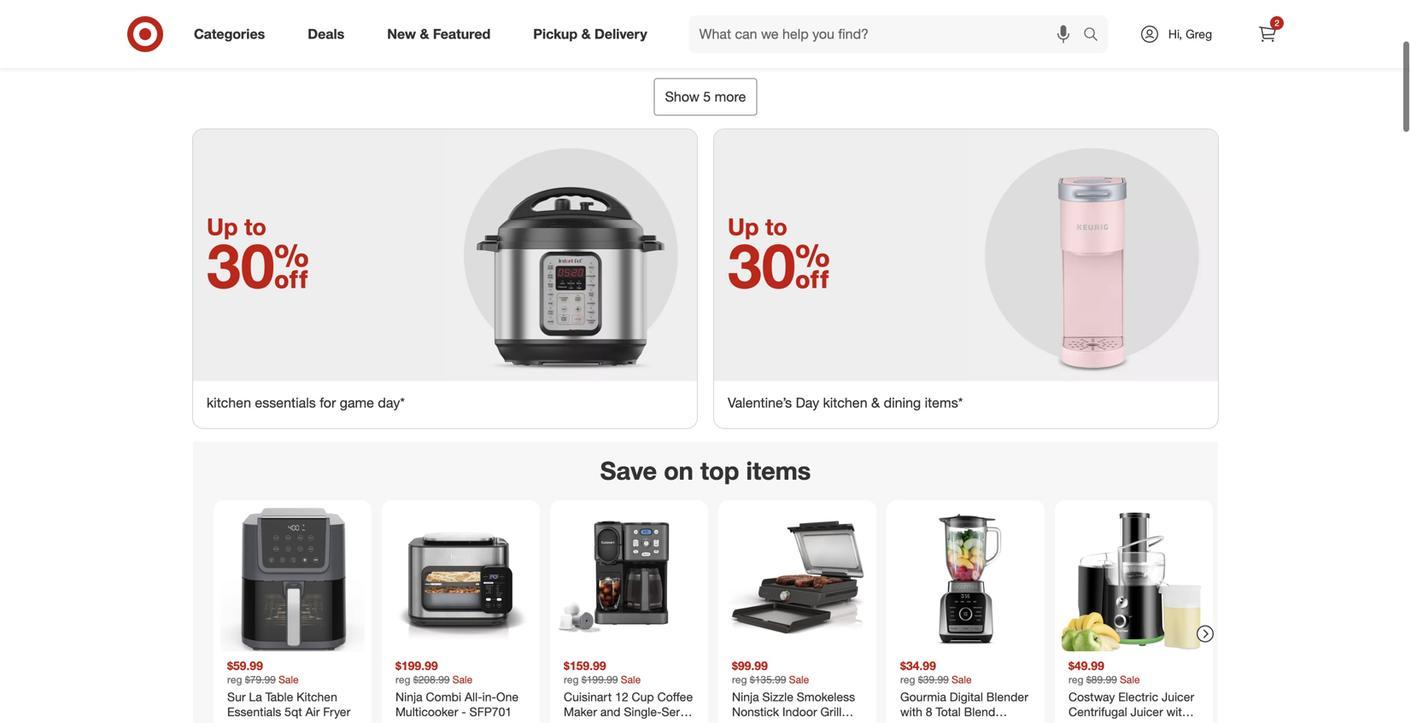 Task type: locate. For each thing, give the bounding box(es) containing it.
reg inside $49.99 reg $89.99 sale
[[1069, 674, 1084, 687]]

ninja for ninja sizzle smokeless nonstick indoor grill gr101
[[732, 690, 760, 705]]

$79.99
[[245, 674, 276, 687]]

ninja for ninja combi all-in-one multicooker - sfp701
[[396, 690, 423, 705]]

nonstick
[[732, 705, 780, 720]]

sale down machines
[[783, 55, 807, 70]]

3 reg from the left
[[564, 674, 579, 687]]

$135.99
[[750, 674, 787, 687]]

up to
[[207, 213, 267, 241], [728, 213, 788, 241]]

smokeless
[[797, 690, 856, 705]]

sale right dinnerware
[[994, 38, 1017, 53]]

0 horizontal spatial ninja
[[396, 690, 423, 705]]

$34.99 reg $39.99 sale
[[901, 659, 972, 687]]

drinkware
[[1159, 38, 1213, 53]]

dinnerware sale link
[[891, 0, 1055, 54]]

1 horizontal spatial kitchen
[[824, 395, 868, 412]]

5
[[704, 89, 711, 105]]

machines
[[768, 38, 819, 53]]

sale left deals
[[278, 38, 301, 53]]

reg
[[227, 674, 242, 687], [396, 674, 411, 687], [564, 674, 579, 687], [732, 674, 747, 687], [901, 674, 916, 687], [1069, 674, 1084, 687]]

kitchen
[[374, 38, 415, 53], [297, 690, 338, 705]]

What can we help you find? suggestions appear below search field
[[689, 15, 1088, 53]]

1 ninja from the left
[[396, 690, 423, 705]]

save on top items
[[601, 456, 811, 486]]

categories
[[194, 26, 265, 42]]

sale up "all-"
[[453, 674, 473, 687]]

0 horizontal spatial $199.99
[[396, 659, 438, 674]]

pickup
[[534, 26, 578, 42]]

0 vertical spatial kitchen
[[374, 38, 415, 53]]

reg inside $59.99 reg $79.99 sale sur la table kitchen essentials 5qt air fryer
[[227, 674, 242, 687]]

dinnerware sale
[[929, 38, 1017, 53]]

items
[[747, 456, 811, 486]]

1 horizontal spatial up
[[728, 213, 759, 241]]

1 horizontal spatial to
[[766, 213, 788, 241]]

kitchen left essentials
[[207, 395, 251, 412]]

0 horizontal spatial 30
[[207, 228, 309, 303]]

1 up from the left
[[207, 213, 238, 241]]

2 30 from the left
[[728, 228, 831, 303]]

sale right $89.99
[[1121, 674, 1141, 687]]

sale
[[278, 38, 301, 53], [481, 38, 504, 53], [633, 38, 657, 53], [994, 38, 1017, 53], [783, 55, 807, 70], [1139, 55, 1163, 70], [279, 674, 299, 687], [453, 674, 473, 687], [621, 674, 641, 687], [790, 674, 810, 687], [952, 674, 972, 687], [1121, 674, 1141, 687]]

1 vertical spatial kitchen
[[297, 690, 338, 705]]

tools
[[833, 38, 861, 53]]

& right new
[[420, 26, 429, 42]]

& left dining
[[872, 395, 880, 412]]

& left 'tools' at the right top of the page
[[823, 38, 830, 53]]

ninja inside $199.99 reg $208.99 sale ninja combi all-in-one multicooker - sfp701
[[396, 690, 423, 705]]

-
[[462, 705, 466, 720]]

new & featured
[[387, 26, 491, 42]]

2 reg from the left
[[396, 674, 411, 687]]

1 reg from the left
[[227, 674, 242, 687]]

to for valentine's
[[766, 213, 788, 241]]

30 for valentine's
[[728, 228, 831, 303]]

2 to from the left
[[766, 213, 788, 241]]

1 horizontal spatial $199.99
[[582, 674, 618, 687]]

&
[[420, 26, 429, 42], [582, 26, 591, 42], [823, 38, 830, 53], [1148, 38, 1156, 53], [872, 395, 880, 412]]

reg inside $159.99 reg $199.99 sale
[[564, 674, 579, 687]]

5 reg from the left
[[901, 674, 916, 687]]

30 for kitchen
[[207, 228, 309, 303]]

2 ninja from the left
[[732, 690, 760, 705]]

cuisinart 12 cup coffee maker and single-serve brewer - black stainless steel - ss-16bks image
[[557, 508, 702, 652]]

sale inside coffee machines & tools sale
[[783, 55, 807, 70]]

& inside glassware & drinkware sale
[[1148, 38, 1156, 53]]

& left hi,
[[1148, 38, 1156, 53]]

to
[[244, 213, 267, 241], [766, 213, 788, 241]]

sur
[[227, 690, 246, 705]]

0 horizontal spatial up to
[[207, 213, 267, 241]]

& right pickup on the left of the page
[[582, 26, 591, 42]]

delivery
[[595, 26, 648, 42]]

1 horizontal spatial kitchen
[[374, 38, 415, 53]]

$199.99
[[396, 659, 438, 674], [582, 674, 618, 687]]

reg for $49.99
[[1069, 674, 1084, 687]]

$208.99
[[414, 674, 450, 687]]

ninja up gr101
[[732, 690, 760, 705]]

sale inside glassware & drinkware sale
[[1139, 55, 1163, 70]]

sale right appliances on the left of page
[[481, 38, 504, 53]]

0 horizontal spatial kitchen
[[297, 690, 338, 705]]

6 reg from the left
[[1069, 674, 1084, 687]]

$39.99
[[919, 674, 949, 687]]

cookware sale
[[220, 38, 301, 53]]

gourmia digital blender with 8 total blend programs, 4 speeds & round-plated tamper gray image
[[894, 508, 1038, 652]]

reg inside $99.99 reg $135.99 sale ninja sizzle smokeless nonstick indoor grill gr101
[[732, 674, 747, 687]]

search
[[1076, 27, 1117, 44]]

2 link
[[1250, 15, 1287, 53]]

$199.99 inside $159.99 reg $199.99 sale
[[582, 674, 618, 687]]

essentials
[[255, 395, 316, 412]]

valentine's day kitchen & dining items*
[[728, 395, 964, 412]]

sale right $39.99
[[952, 674, 972, 687]]

sale down glassware
[[1139, 55, 1163, 70]]

day*
[[378, 395, 405, 412]]

30
[[207, 228, 309, 303], [728, 228, 831, 303]]

pickup & delivery link
[[519, 15, 669, 53]]

4 reg from the left
[[732, 674, 747, 687]]

$34.99
[[901, 659, 937, 674]]

2 up from the left
[[728, 213, 759, 241]]

& inside coffee machines & tools sale
[[823, 38, 830, 53]]

& for pickup
[[582, 26, 591, 42]]

reg for $199.99
[[396, 674, 411, 687]]

sale right $159.99
[[621, 674, 641, 687]]

0 horizontal spatial up
[[207, 213, 238, 241]]

sale up sizzle
[[790, 674, 810, 687]]

top
[[701, 456, 740, 486]]

glassware
[[1089, 38, 1145, 53]]

game
[[340, 395, 374, 412]]

up
[[207, 213, 238, 241], [728, 213, 759, 241]]

1 30 from the left
[[207, 228, 309, 303]]

kitchen right day
[[824, 395, 868, 412]]

$199.99 reg $208.99 sale ninja combi all-in-one multicooker - sfp701
[[396, 659, 519, 720]]

2
[[1275, 18, 1280, 28]]

ninja
[[396, 690, 423, 705], [732, 690, 760, 705]]

bakeware
[[577, 38, 630, 53]]

1 horizontal spatial up to
[[728, 213, 788, 241]]

0 horizontal spatial kitchen
[[207, 395, 251, 412]]

2 up to from the left
[[728, 213, 788, 241]]

pickup & delivery
[[534, 26, 648, 42]]

1 horizontal spatial 30
[[728, 228, 831, 303]]

ninja down $208.99 at the bottom left
[[396, 690, 423, 705]]

reg for $159.99
[[564, 674, 579, 687]]

ninja inside $99.99 reg $135.99 sale ninja sizzle smokeless nonstick indoor grill gr101
[[732, 690, 760, 705]]

0 horizontal spatial to
[[244, 213, 267, 241]]

grill
[[821, 705, 842, 720]]

to for kitchen
[[244, 213, 267, 241]]

featured
[[433, 26, 491, 42]]

sale up table
[[279, 674, 299, 687]]

& for new
[[420, 26, 429, 42]]

1 horizontal spatial ninja
[[732, 690, 760, 705]]

$99.99
[[732, 659, 768, 674]]

save
[[601, 456, 657, 486]]

1 to from the left
[[244, 213, 267, 241]]

sale inside $49.99 reg $89.99 sale
[[1121, 674, 1141, 687]]

kitchen essentials for game day*
[[207, 395, 405, 412]]

reg inside $199.99 reg $208.99 sale ninja combi all-in-one multicooker - sfp701
[[396, 674, 411, 687]]

reg inside $34.99 reg $39.99 sale
[[901, 674, 916, 687]]

1 up to from the left
[[207, 213, 267, 241]]



Task type: describe. For each thing, give the bounding box(es) containing it.
items*
[[925, 395, 964, 412]]

multicooker
[[396, 705, 458, 720]]

show 5 more
[[665, 89, 747, 105]]

hi,
[[1169, 26, 1183, 41]]

$59.99 reg $79.99 sale sur la table kitchen essentials 5qt air fryer
[[227, 659, 351, 720]]

1 kitchen from the left
[[207, 395, 251, 412]]

up for kitchen essentials for game day*
[[207, 213, 238, 241]]

deals
[[308, 26, 345, 42]]

hi, greg
[[1169, 26, 1213, 41]]

kitchen inside $59.99 reg $79.99 sale sur la table kitchen essentials 5qt air fryer
[[297, 690, 338, 705]]

$59.99
[[227, 659, 263, 674]]

more
[[715, 89, 747, 105]]

kitchen appliances sale link
[[357, 0, 521, 54]]

appliances
[[418, 38, 477, 53]]

reg for $34.99
[[901, 674, 916, 687]]

all-
[[465, 690, 483, 705]]

combi
[[426, 690, 462, 705]]

sur la table kitchen essentials 5qt air fryer image
[[221, 508, 365, 652]]

greg
[[1186, 26, 1213, 41]]

glassware & drinkware sale link
[[1069, 0, 1233, 71]]

fryer
[[323, 705, 351, 720]]

bakeware sale link
[[535, 0, 699, 54]]

coffee
[[729, 38, 764, 53]]

$99.99 reg $135.99 sale ninja sizzle smokeless nonstick indoor grill gr101
[[732, 659, 856, 724]]

$89.99
[[1087, 674, 1118, 687]]

up to for valentine's
[[728, 213, 788, 241]]

2 kitchen from the left
[[824, 395, 868, 412]]

deals link
[[293, 15, 366, 53]]

day
[[796, 395, 820, 412]]

$159.99 reg $199.99 sale
[[564, 659, 641, 687]]

la
[[249, 690, 262, 705]]

$49.99 reg $89.99 sale
[[1069, 659, 1141, 687]]

reg for $99.99
[[732, 674, 747, 687]]

ninja sizzle smokeless nonstick indoor grill gr101 image
[[726, 508, 870, 652]]

dining
[[884, 395, 921, 412]]

one
[[497, 690, 519, 705]]

sale right bakeware
[[633, 38, 657, 53]]

& for glassware
[[1148, 38, 1156, 53]]

costway electric juicer centrifugal juicer with 3-inch wide mouth centrifugal juice extractor 2 speed image
[[1062, 508, 1207, 652]]

reg for $59.99
[[227, 674, 242, 687]]

coffee machines & tools sale link
[[713, 0, 877, 71]]

for
[[320, 395, 336, 412]]

indoor
[[783, 705, 818, 720]]

sale inside $159.99 reg $199.99 sale
[[621, 674, 641, 687]]

sale inside $199.99 reg $208.99 sale ninja combi all-in-one multicooker - sfp701
[[453, 674, 473, 687]]

$199.99 inside $199.99 reg $208.99 sale ninja combi all-in-one multicooker - sfp701
[[396, 659, 438, 674]]

search button
[[1076, 15, 1117, 56]]

essentials
[[227, 705, 281, 720]]

gr101
[[732, 720, 770, 724]]

on
[[664, 456, 694, 486]]

sale inside $59.99 reg $79.99 sale sur la table kitchen essentials 5qt air fryer
[[279, 674, 299, 687]]

categories link
[[179, 15, 287, 53]]

sizzle
[[763, 690, 794, 705]]

up for valentine's day kitchen & dining items*
[[728, 213, 759, 241]]

5qt
[[285, 705, 302, 720]]

new
[[387, 26, 416, 42]]

new & featured link
[[373, 15, 512, 53]]

$49.99
[[1069, 659, 1105, 674]]

sale inside $99.99 reg $135.99 sale ninja sizzle smokeless nonstick indoor grill gr101
[[790, 674, 810, 687]]

kitchen appliances sale
[[374, 38, 504, 53]]

coffee machines & tools sale
[[729, 38, 861, 70]]

cookware sale link
[[179, 0, 343, 54]]

glassware & drinkware sale
[[1089, 38, 1213, 70]]

carousel region
[[193, 442, 1219, 724]]

show 5 more button
[[654, 78, 758, 116]]

up to for kitchen
[[207, 213, 267, 241]]

in-
[[483, 690, 497, 705]]

valentine's
[[728, 395, 792, 412]]

table
[[265, 690, 293, 705]]

dinnerware
[[929, 38, 990, 53]]

cookware
[[220, 38, 275, 53]]

$159.99
[[564, 659, 607, 674]]

bakeware sale
[[577, 38, 657, 53]]

air
[[306, 705, 320, 720]]

sfp701
[[470, 705, 512, 720]]

ninja combi all-in-one multicooker - sfp701 image
[[389, 508, 533, 652]]

show
[[665, 89, 700, 105]]

sale inside $34.99 reg $39.99 sale
[[952, 674, 972, 687]]



Task type: vqa. For each thing, say whether or not it's contained in the screenshot.
Sale within the the $199.99 reg $208.99 Sale Ninja Combi All-in-One Multicooker - SFP701
yes



